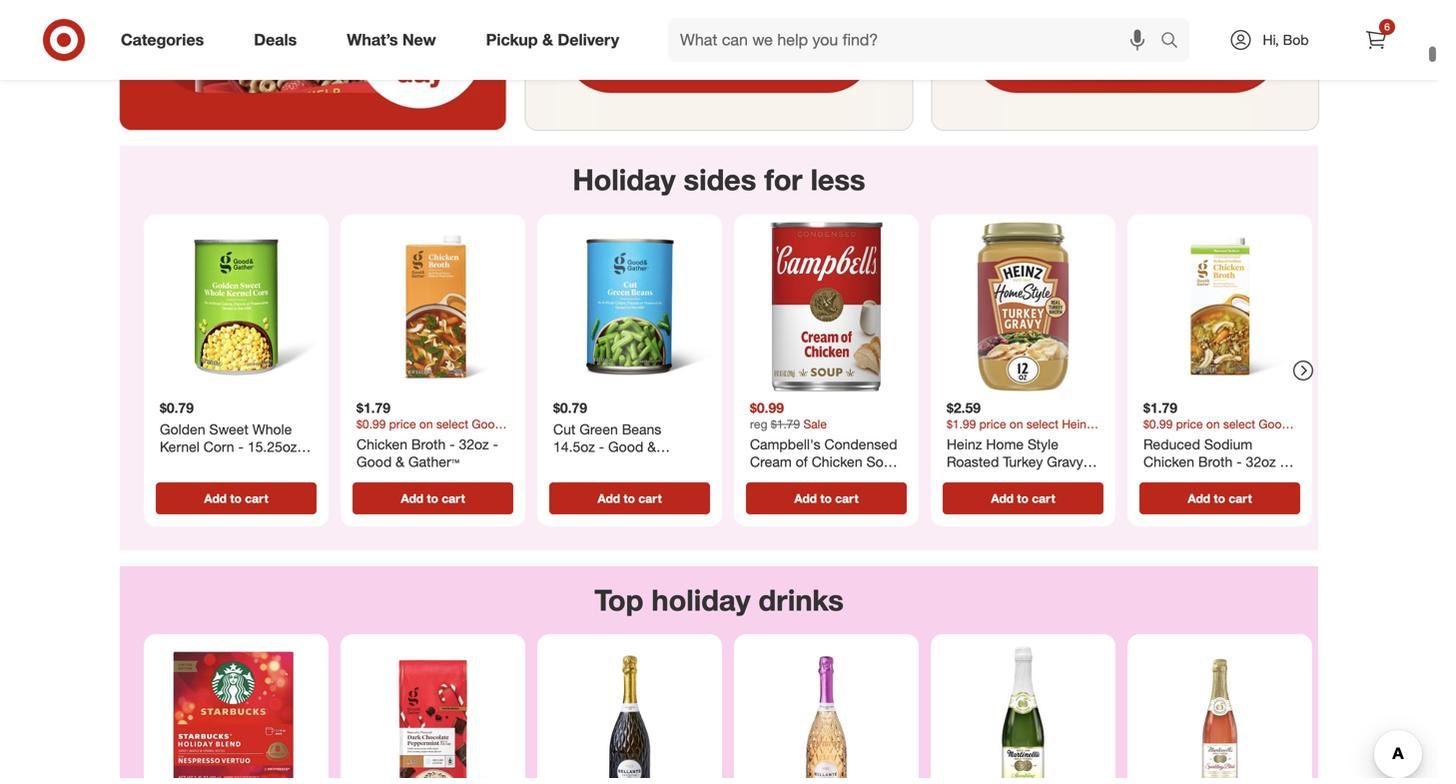 Task type: describe. For each thing, give the bounding box(es) containing it.
pickup & delivery
[[486, 30, 619, 50]]

deals
[[254, 30, 297, 50]]

what's
[[347, 30, 398, 50]]

good inside $0.79 golden sweet whole kernel corn - 15.25oz - good & gather™
[[160, 455, 195, 473]]

broth inside reduced sodium chicken broth - 32oz - good & gather™
[[1198, 453, 1233, 470]]

drinks
[[759, 582, 844, 618]]

what's new link
[[330, 18, 461, 62]]

cut green beans 14.5oz - good & gather™ image
[[545, 222, 714, 391]]

style
[[1028, 435, 1059, 453]]

$1.79 inside "$0.99 reg $1.79 sale campbell's condensed cream of chicken soup - 10.5oz"
[[771, 416, 800, 431]]

gather™ inside chicken broth - 32oz - good & gather™
[[408, 453, 459, 470]]

sale
[[804, 416, 827, 431]]

chicken broth - 32oz - good & gather™ image
[[349, 222, 517, 391]]

to for reduced sodium chicken broth - 32oz - good & gather™
[[1214, 491, 1225, 506]]

bob
[[1283, 31, 1309, 48]]

martinelli's sparkling blush 100% juice - 25.4 fl oz bottle image
[[1136, 642, 1304, 778]]

golden
[[160, 420, 205, 438]]

to for heinz home style roasted turkey gravy - 12oz
[[1017, 491, 1029, 506]]

add to cart for reduced sodium chicken broth - 32oz - good & gather™
[[1188, 491, 1252, 506]]

chicken inside "$0.99 reg $1.79 sale campbell's condensed cream of chicken soup - 10.5oz"
[[812, 453, 863, 470]]

gather™ inside reduced sodium chicken broth - 32oz - good & gather™
[[1195, 470, 1246, 488]]

add to cart button for reduced sodium chicken broth - 32oz - good & gather™
[[1140, 482, 1300, 514]]

search button
[[1152, 18, 1200, 66]]

6
[[1385, 20, 1390, 33]]

add to cart button for cut green beans 14.5oz - good & gather™
[[549, 482, 710, 514]]

carousel region containing holiday sides for less
[[120, 146, 1318, 566]]

turkey
[[1003, 453, 1043, 470]]

- inside $0.79 cut green beans 14.5oz - good & gather™
[[599, 438, 604, 455]]

cart for reduced sodium chicken broth - 32oz - good & gather™
[[1229, 491, 1252, 506]]

good inside chicken broth - 32oz - good & gather™
[[357, 453, 392, 470]]

sides
[[684, 162, 756, 197]]

reg
[[750, 416, 768, 431]]

broth inside chicken broth - 32oz - good & gather™
[[411, 435, 446, 453]]

add to cart button for heinz home style roasted turkey gravy - 12oz
[[943, 482, 1104, 514]]

add for campbell's condensed cream of chicken soup - 10.5oz
[[794, 491, 817, 506]]

gather™ inside $0.79 cut green beans 14.5oz - good & gather™
[[553, 455, 604, 473]]

$0.79 for golden
[[160, 399, 194, 416]]

carousel region containing top holiday drinks
[[120, 566, 1318, 778]]

$0.99 reg $1.79 sale campbell's condensed cream of chicken soup - 10.5oz
[[750, 399, 900, 488]]

reduced sodium chicken broth - 32oz - good & gather™
[[1144, 435, 1285, 488]]

12oz
[[947, 470, 977, 488]]

& inside $0.79 golden sweet whole kernel corn - 15.25oz - good & gather™
[[199, 455, 208, 473]]

search
[[1152, 32, 1200, 52]]

m&s bellante prosecco rosé - 750ml bottle image
[[742, 642, 911, 778]]

martinelli's sparkling pear cider - 25.4 fl oz bottle image
[[939, 642, 1108, 778]]

top
[[595, 582, 644, 618]]

holiday sides for less
[[573, 162, 866, 197]]

categories link
[[104, 18, 229, 62]]

$1.79 for chicken broth - 32oz - good & gather™
[[357, 399, 391, 416]]

categories
[[121, 30, 204, 50]]

to for chicken broth - 32oz - good & gather™
[[427, 491, 438, 506]]

what's new
[[347, 30, 436, 50]]

gravy
[[1047, 453, 1083, 470]]

cart for chicken broth - 32oz - good & gather™
[[442, 491, 465, 506]]

add to cart button for golden sweet whole kernel corn - 15.25oz - good & gather™
[[156, 482, 317, 514]]

less
[[811, 162, 866, 197]]

$1.79 for reduced sodium chicken broth - 32oz - good & gather™
[[1144, 399, 1178, 416]]

roasted
[[947, 453, 999, 470]]

pickup & delivery link
[[469, 18, 644, 62]]

good inside reduced sodium chicken broth - 32oz - good & gather™
[[1144, 470, 1179, 488]]

add to cart for cut green beans 14.5oz - good & gather™
[[598, 491, 662, 506]]

cream
[[750, 453, 792, 470]]

to for golden sweet whole kernel corn - 15.25oz - good & gather™
[[230, 491, 242, 506]]

chicken broth - 32oz - good & gather™
[[357, 435, 498, 470]]

cart for golden sweet whole kernel corn - 15.25oz - good & gather™
[[245, 491, 268, 506]]

add to cart for campbell's condensed cream of chicken soup - 10.5oz
[[794, 491, 859, 506]]

$0.99
[[750, 399, 784, 416]]

cart for heinz home style roasted turkey gravy - 12oz
[[1032, 491, 1055, 506]]



Task type: locate. For each thing, give the bounding box(es) containing it.
reduced sodium chicken broth - 32oz - good & gather™ image
[[1136, 222, 1304, 391]]

good inside $0.79 cut green beans 14.5oz - good & gather™
[[608, 438, 644, 455]]

$0.79 inside $0.79 cut green beans 14.5oz - good & gather™
[[553, 399, 587, 416]]

1 cart from the left
[[245, 491, 268, 506]]

1 horizontal spatial $0.79
[[553, 399, 587, 416]]

14.5oz
[[553, 438, 595, 455]]

corn
[[204, 438, 234, 455]]

add down 'heinz home style roasted turkey gravy - 12oz' at the bottom right of page
[[991, 491, 1014, 506]]

1 add to cart button from the left
[[156, 482, 317, 514]]

add to cart button for campbell's condensed cream of chicken soup - 10.5oz
[[746, 482, 907, 514]]

add to cart button down $0.79 cut green beans 14.5oz - good & gather™
[[549, 482, 710, 514]]

2 add from the left
[[401, 491, 424, 506]]

$0.79 for cut
[[553, 399, 587, 416]]

$0.79
[[160, 399, 194, 416], [553, 399, 587, 416]]

& inside reduced sodium chicken broth - 32oz - good & gather™
[[1183, 470, 1192, 488]]

$1.79 up reduced on the bottom of the page
[[1144, 399, 1178, 416]]

6 to from the left
[[1214, 491, 1225, 506]]

for
[[764, 162, 803, 197]]

add for heinz home style roasted turkey gravy - 12oz
[[991, 491, 1014, 506]]

cart down reduced sodium chicken broth - 32oz - good & gather™
[[1229, 491, 1252, 506]]

add down the corn in the left bottom of the page
[[204, 491, 227, 506]]

1 horizontal spatial 32oz
[[1246, 453, 1276, 470]]

chicken inside chicken broth - 32oz - good & gather™
[[357, 435, 407, 453]]

gather™
[[408, 453, 459, 470], [212, 455, 263, 473], [553, 455, 604, 473], [1195, 470, 1246, 488]]

4 to from the left
[[820, 491, 832, 506]]

add to cart down the corn in the left bottom of the page
[[204, 491, 268, 506]]

delivery
[[558, 30, 619, 50]]

kernel
[[160, 438, 200, 455]]

32oz inside chicken broth - 32oz - good & gather™
[[459, 435, 489, 453]]

$2.59
[[947, 399, 981, 416]]

add down $0.79 cut green beans 14.5oz - good & gather™
[[598, 491, 620, 506]]

heinz home style roasted turkey gravy - 12oz
[[947, 435, 1093, 488]]

add to cart button down sodium
[[1140, 482, 1300, 514]]

heinz home style roasted turkey gravy - 12oz image
[[939, 222, 1108, 391]]

$0.79 up the cut on the left
[[553, 399, 587, 416]]

good
[[608, 438, 644, 455], [357, 453, 392, 470], [160, 455, 195, 473], [1144, 470, 1179, 488]]

cart down condensed
[[835, 491, 859, 506]]

2 horizontal spatial $1.79
[[1144, 399, 1178, 416]]

6 cart from the left
[[1229, 491, 1252, 506]]

2 add to cart button from the left
[[353, 482, 513, 514]]

add for cut green beans 14.5oz - good & gather™
[[598, 491, 620, 506]]

to for campbell's condensed cream of chicken soup - 10.5oz
[[820, 491, 832, 506]]

cart down turkey
[[1032, 491, 1055, 506]]

chicken
[[357, 435, 407, 453], [812, 453, 863, 470], [1144, 453, 1195, 470]]

$1.79 up chicken broth - 32oz - good & gather™
[[357, 399, 391, 416]]

3 add to cart button from the left
[[549, 482, 710, 514]]

cut
[[553, 420, 576, 438]]

add to cart for heinz home style roasted turkey gravy - 12oz
[[991, 491, 1055, 506]]

0 horizontal spatial 32oz
[[459, 435, 489, 453]]

6 add to cart button from the left
[[1140, 482, 1300, 514]]

0 horizontal spatial $0.79
[[160, 399, 194, 416]]

add to cart down chicken broth - 32oz - good & gather™
[[401, 491, 465, 506]]

holiday
[[573, 162, 676, 197]]

add for chicken broth - 32oz - good & gather™
[[401, 491, 424, 506]]

$1.79
[[357, 399, 391, 416], [1144, 399, 1178, 416], [771, 416, 800, 431]]

golden sweet whole kernel corn - 15.25oz - good & gather™ image
[[152, 222, 321, 391]]

2 add to cart from the left
[[401, 491, 465, 506]]

add to cart button for chicken broth - 32oz - good & gather™
[[353, 482, 513, 514]]

-
[[450, 435, 455, 453], [493, 435, 498, 453], [238, 438, 244, 455], [301, 438, 306, 455], [599, 438, 604, 455], [1087, 453, 1093, 470], [1237, 453, 1242, 470], [1280, 453, 1285, 470], [750, 470, 756, 488]]

& inside chicken broth - 32oz - good & gather™
[[396, 453, 405, 470]]

What can we help you find? suggestions appear below search field
[[668, 18, 1166, 62]]

$1.79 up campbell's
[[771, 416, 800, 431]]

5 to from the left
[[1017, 491, 1029, 506]]

32oz inside reduced sodium chicken broth - 32oz - good & gather™
[[1246, 453, 1276, 470]]

add to cart button down the corn in the left bottom of the page
[[156, 482, 317, 514]]

cart for campbell's condensed cream of chicken soup - 10.5oz
[[835, 491, 859, 506]]

$0.79 up golden
[[160, 399, 194, 416]]

starbucks by nespresso vertuo line pods - starbucks holiday blend (target exclusive) image
[[152, 642, 321, 778]]

top holiday drinks
[[595, 582, 844, 618]]

2 $0.79 from the left
[[553, 399, 587, 416]]

deals link
[[237, 18, 322, 62]]

add to cart button down the of at the bottom right of page
[[746, 482, 907, 514]]

3 cart from the left
[[639, 491, 662, 506]]

add to cart button down turkey
[[943, 482, 1104, 514]]

beans
[[622, 420, 661, 438]]

6 add from the left
[[1188, 491, 1211, 506]]

5 add to cart from the left
[[991, 491, 1055, 506]]

0 horizontal spatial chicken
[[357, 435, 407, 453]]

home
[[986, 435, 1024, 453]]

add to cart for golden sweet whole kernel corn - 15.25oz - good & gather™
[[204, 491, 268, 506]]

to down $0.79 cut green beans 14.5oz - good & gather™
[[624, 491, 635, 506]]

0 horizontal spatial broth
[[411, 435, 446, 453]]

soup
[[867, 453, 900, 470]]

green
[[579, 420, 618, 438]]

cart down the "beans"
[[639, 491, 662, 506]]

sodium
[[1204, 435, 1253, 453]]

32oz
[[459, 435, 489, 453], [1246, 453, 1276, 470]]

cart
[[245, 491, 268, 506], [442, 491, 465, 506], [639, 491, 662, 506], [835, 491, 859, 506], [1032, 491, 1055, 506], [1229, 491, 1252, 506]]

add for reduced sodium chicken broth - 32oz - good & gather™
[[1188, 491, 1211, 506]]

hi, bob
[[1263, 31, 1309, 48]]

4 cart from the left
[[835, 491, 859, 506]]

to down reduced sodium chicken broth - 32oz - good & gather™
[[1214, 491, 1225, 506]]

sweet
[[209, 420, 249, 438]]

to down chicken broth - 32oz - good & gather™
[[427, 491, 438, 506]]

add to cart down turkey
[[991, 491, 1055, 506]]

add down chicken broth - 32oz - good & gather™
[[401, 491, 424, 506]]

2 to from the left
[[427, 491, 438, 506]]

add to cart button down chicken broth - 32oz - good & gather™
[[353, 482, 513, 514]]

holiday
[[652, 582, 751, 618]]

2 carousel region from the top
[[120, 566, 1318, 778]]

to down turkey
[[1017, 491, 1029, 506]]

$0.79 golden sweet whole kernel corn - 15.25oz - good & gather™
[[160, 399, 306, 473]]

whole
[[252, 420, 292, 438]]

10.5oz
[[759, 470, 801, 488]]

reduced
[[1144, 435, 1201, 453]]

1 horizontal spatial $1.79
[[771, 416, 800, 431]]

add to cart button
[[156, 482, 317, 514], [353, 482, 513, 514], [549, 482, 710, 514], [746, 482, 907, 514], [943, 482, 1104, 514], [1140, 482, 1300, 514]]

to down "$0.99 reg $1.79 sale campbell's condensed cream of chicken soup - 10.5oz"
[[820, 491, 832, 506]]

to
[[230, 491, 242, 506], [427, 491, 438, 506], [624, 491, 635, 506], [820, 491, 832, 506], [1017, 491, 1029, 506], [1214, 491, 1225, 506]]

1 carousel region from the top
[[120, 146, 1318, 566]]

1 add from the left
[[204, 491, 227, 506]]

6 add to cart from the left
[[1188, 491, 1252, 506]]

hi,
[[1263, 31, 1279, 48]]

to down the corn in the left bottom of the page
[[230, 491, 242, 506]]

5 add to cart button from the left
[[943, 482, 1104, 514]]

1 horizontal spatial chicken
[[812, 453, 863, 470]]

add down reduced sodium chicken broth - 32oz - good & gather™
[[1188, 491, 1211, 506]]

- inside 'heinz home style roasted turkey gravy - 12oz'
[[1087, 453, 1093, 470]]

cart down the 15.25oz
[[245, 491, 268, 506]]

add for golden sweet whole kernel corn - 15.25oz - good & gather™
[[204, 491, 227, 506]]

$0.79 cut green beans 14.5oz - good & gather™
[[553, 399, 661, 473]]

3 to from the left
[[624, 491, 635, 506]]

2 horizontal spatial chicken
[[1144, 453, 1195, 470]]

4 add to cart from the left
[[794, 491, 859, 506]]

& inside $0.79 cut green beans 14.5oz - good & gather™
[[647, 438, 656, 455]]

4 add from the left
[[794, 491, 817, 506]]

1 $0.79 from the left
[[160, 399, 194, 416]]

- inside "$0.99 reg $1.79 sale campbell's condensed cream of chicken soup - 10.5oz"
[[750, 470, 756, 488]]

to for cut green beans 14.5oz - good & gather™
[[624, 491, 635, 506]]

3 add to cart from the left
[[598, 491, 662, 506]]

m&s bellante prosecco - 750ml bottle image
[[545, 642, 714, 778]]

broth
[[411, 435, 446, 453], [1198, 453, 1233, 470]]

add to cart down the of at the bottom right of page
[[794, 491, 859, 506]]

2 cart from the left
[[442, 491, 465, 506]]

pickup
[[486, 30, 538, 50]]

add to cart
[[204, 491, 268, 506], [401, 491, 465, 506], [598, 491, 662, 506], [794, 491, 859, 506], [991, 491, 1055, 506], [1188, 491, 1252, 506]]

new
[[402, 30, 436, 50]]

add to cart for chicken broth - 32oz - good & gather™
[[401, 491, 465, 506]]

add to cart down $0.79 cut green beans 14.5oz - good & gather™
[[598, 491, 662, 506]]

1 add to cart from the left
[[204, 491, 268, 506]]

naturally flavored dark chocolate peppermint light roast coffee ground coffee - 12oz - good & gather™ image
[[349, 642, 517, 778]]

campbell's condensed cream of chicken soup - 10.5oz image
[[742, 222, 911, 391]]

add down 10.5oz
[[794, 491, 817, 506]]

5 cart from the left
[[1032, 491, 1055, 506]]

32oz left the cut on the left
[[459, 435, 489, 453]]

of
[[796, 453, 808, 470]]

32oz right reduced on the bottom of the page
[[1246, 453, 1276, 470]]

add
[[204, 491, 227, 506], [401, 491, 424, 506], [598, 491, 620, 506], [794, 491, 817, 506], [991, 491, 1014, 506], [1188, 491, 1211, 506]]

0 horizontal spatial $1.79
[[357, 399, 391, 416]]

1 to from the left
[[230, 491, 242, 506]]

cart for cut green beans 14.5oz - good & gather™
[[639, 491, 662, 506]]

$0.79 inside $0.79 golden sweet whole kernel corn - 15.25oz - good & gather™
[[160, 399, 194, 416]]

add to cart down reduced sodium chicken broth - 32oz - good & gather™
[[1188, 491, 1252, 506]]

&
[[542, 30, 553, 50], [647, 438, 656, 455], [396, 453, 405, 470], [199, 455, 208, 473], [1183, 470, 1192, 488]]

1 horizontal spatial broth
[[1198, 453, 1233, 470]]

carousel region
[[120, 146, 1318, 566], [120, 566, 1318, 778]]

5 add from the left
[[991, 491, 1014, 506]]

4 add to cart button from the left
[[746, 482, 907, 514]]

chicken inside reduced sodium chicken broth - 32oz - good & gather™
[[1144, 453, 1195, 470]]

gather™ inside $0.79 golden sweet whole kernel corn - 15.25oz - good & gather™
[[212, 455, 263, 473]]

cart down chicken broth - 32oz - good & gather™
[[442, 491, 465, 506]]

campbell's
[[750, 435, 821, 453]]

3 add from the left
[[598, 491, 620, 506]]

heinz
[[947, 435, 982, 453]]

15.25oz
[[248, 438, 297, 455]]

6 link
[[1354, 18, 1398, 62]]

condensed
[[825, 435, 897, 453]]



Task type: vqa. For each thing, say whether or not it's contained in the screenshot.
fifth cart from right
yes



